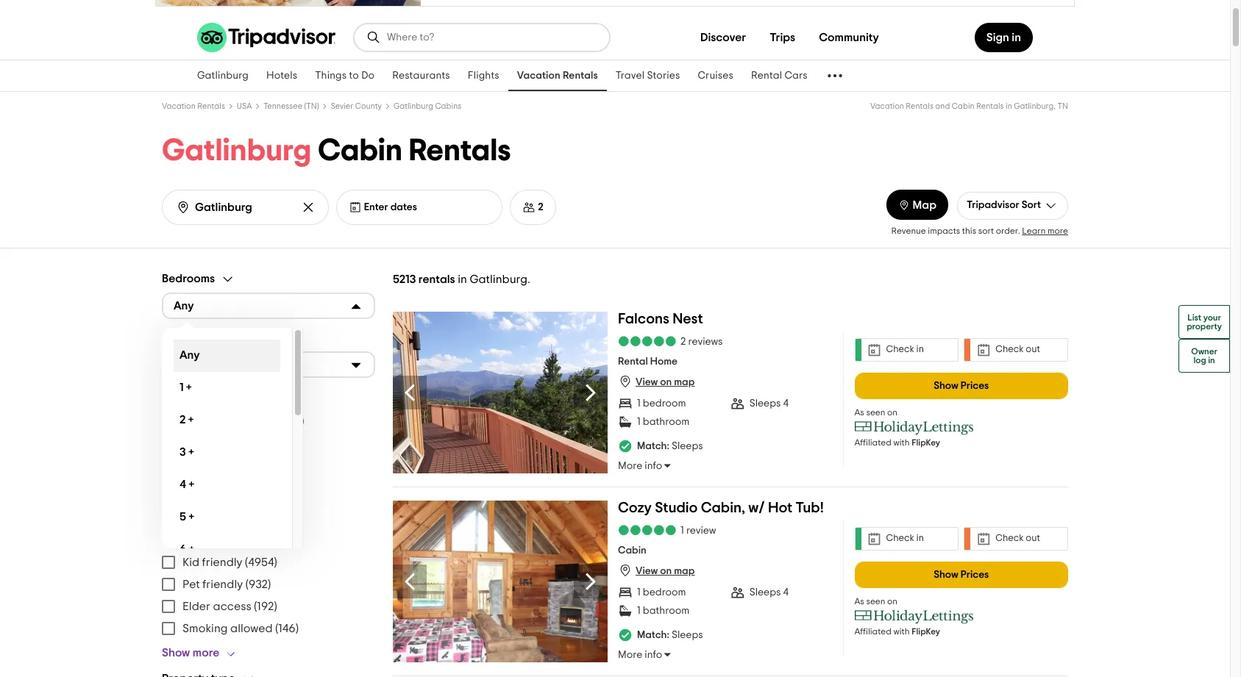Task type: vqa. For each thing, say whether or not it's contained in the screenshot.
Atoll
no



Task type: locate. For each thing, give the bounding box(es) containing it.
4 +
[[180, 479, 194, 491]]

1 view on map button from the top
[[618, 375, 695, 390]]

0 vertical spatial seen
[[867, 408, 886, 417]]

1 as seen on from the top
[[855, 408, 898, 417]]

affiliated with flipkey for cozy studio cabin, w/ hot tub!
[[855, 628, 941, 636]]

2 flipkey from the top
[[912, 628, 941, 636]]

1 vertical spatial friendly
[[203, 579, 243, 591]]

2 view on map button from the top
[[618, 564, 695, 579]]

2 show prices button from the top
[[855, 562, 1069, 589]]

5213 rentals in gatlinburg.
[[393, 274, 531, 285]]

as seen on for falcons nest
[[855, 408, 898, 417]]

0 horizontal spatial rental
[[618, 357, 648, 367]]

0 vertical spatial check in
[[887, 345, 925, 355]]

2 view from the top
[[636, 567, 658, 577]]

0 vertical spatial view on map
[[636, 378, 695, 388]]

1 as from the top
[[855, 408, 865, 417]]

2 seen from the top
[[867, 597, 886, 606]]

enter
[[364, 202, 388, 213]]

1 vertical spatial match: sleeps
[[638, 631, 704, 641]]

1 1 bathroom from the top
[[638, 417, 690, 428]]

show more
[[162, 647, 220, 659]]

0 vertical spatial with
[[894, 438, 910, 447]]

2 horizontal spatial vacation
[[871, 102, 905, 110]]

check out for falcons nest
[[996, 345, 1041, 355]]

vacation rentals left travel
[[517, 71, 598, 81]]

2 with from the top
[[894, 628, 910, 636]]

2 group from the top
[[162, 331, 375, 378]]

+
[[186, 382, 192, 394], [188, 414, 194, 426], [189, 447, 194, 459], [189, 479, 194, 491], [189, 512, 194, 523], [189, 544, 195, 556]]

hotels
[[267, 71, 298, 81]]

1 horizontal spatial cabin
[[618, 546, 647, 557]]

view on map for nest
[[636, 378, 695, 388]]

2 more info from the top
[[618, 651, 663, 661]]

+ right 6
[[189, 544, 195, 556]]

view on map button for cozy
[[618, 564, 695, 579]]

seen
[[867, 408, 886, 417], [867, 597, 886, 606]]

+ for 2 +
[[188, 414, 194, 426]]

1 vertical spatial view on map button
[[618, 564, 695, 579]]

as seen on
[[855, 408, 898, 417], [855, 597, 898, 606]]

0 vertical spatial rental
[[752, 71, 783, 81]]

0 vertical spatial friendly
[[202, 557, 243, 569]]

2 vertical spatial cabin
[[618, 546, 647, 557]]

0 vertical spatial 1 bathroom
[[638, 417, 690, 428]]

menu for suitability
[[162, 552, 375, 640]]

studio
[[655, 501, 698, 516]]

1 vertical spatial more
[[193, 647, 220, 659]]

+ right 5
[[189, 512, 194, 523]]

view on map button down 1 review
[[618, 564, 695, 579]]

match: sleeps
[[638, 442, 704, 452], [638, 631, 704, 641]]

2 show prices from the top
[[934, 570, 990, 580]]

0 vertical spatial match: sleeps
[[638, 442, 704, 452]]

1 bedroom for falcons
[[638, 399, 687, 409]]

out for falcons nest
[[1026, 345, 1041, 355]]

reviews
[[689, 337, 723, 347]]

2 sleeps 4 from the top
[[750, 588, 789, 598]]

0 vertical spatial 2
[[538, 202, 544, 213]]

show prices button for cozy studio cabin, w/ hot tub!
[[855, 562, 1069, 589]]

rental left home
[[618, 357, 648, 367]]

0 vertical spatial match:
[[638, 442, 670, 452]]

(146)
[[275, 623, 299, 635]]

2 prices from the top
[[961, 570, 990, 580]]

dates
[[391, 202, 417, 213]]

group
[[162, 272, 375, 566], [162, 331, 375, 378], [162, 390, 375, 519], [162, 531, 375, 661]]

2 bedroom from the top
[[643, 588, 687, 598]]

holidaylettings.com logo image for falcons nest
[[855, 421, 975, 435]]

0 vertical spatial cabin
[[952, 102, 975, 110]]

map for studio
[[674, 567, 695, 577]]

0 vertical spatial flipkey
[[912, 438, 941, 447]]

rentals
[[419, 274, 455, 285]]

1 vertical spatial rental
[[618, 357, 648, 367]]

in inside sign in link
[[1012, 32, 1022, 43]]

0 vertical spatial menu
[[162, 410, 375, 499]]

fireplace (3938)
[[183, 482, 268, 494]]

check in for falcons nest
[[887, 345, 925, 355]]

search search field up the flights link
[[387, 31, 598, 44]]

map down home
[[674, 378, 695, 388]]

travel stories
[[616, 71, 681, 81]]

0 vertical spatial check out
[[996, 345, 1041, 355]]

0 vertical spatial bathroom
[[643, 417, 690, 428]]

1 vertical spatial show prices
[[934, 570, 990, 580]]

rental cars
[[752, 71, 808, 81]]

1 vertical spatial prices
[[961, 570, 990, 580]]

vacation rentals link down gatlinburg link
[[162, 102, 225, 110]]

pet friendly (932)
[[183, 579, 271, 591]]

rentals left travel
[[563, 71, 598, 81]]

vacation
[[517, 71, 561, 81], [162, 102, 196, 110], [871, 102, 905, 110]]

2 menu from the top
[[162, 552, 375, 640]]

0 vertical spatial view on map button
[[618, 375, 695, 390]]

1 bedroom for cozy
[[638, 588, 687, 598]]

enter dates button
[[336, 190, 503, 225]]

0 horizontal spatial 2
[[180, 414, 186, 426]]

vacation rentals link left travel
[[509, 60, 607, 91]]

0 vertical spatial 4
[[784, 399, 789, 409]]

0 vertical spatial map
[[674, 378, 695, 388]]

0 vertical spatial as seen on
[[855, 408, 898, 417]]

+ up 'all'
[[189, 479, 194, 491]]

cars
[[785, 71, 808, 81]]

0 horizontal spatial vacation rentals
[[162, 102, 225, 110]]

gatlinburg for gatlinburg
[[197, 71, 249, 81]]

vacation rentals down gatlinburg link
[[162, 102, 225, 110]]

2 out from the top
[[1026, 534, 1041, 544]]

view on map down 1 review
[[636, 567, 695, 577]]

stories
[[647, 71, 681, 81]]

gatlinburg for gatlinburg cabins
[[394, 102, 434, 110]]

sleeps 4
[[750, 399, 789, 409], [750, 588, 789, 598]]

vacation rentals
[[517, 71, 598, 81], [162, 102, 225, 110]]

0 vertical spatial search search field
[[387, 31, 598, 44]]

2 for 2
[[538, 202, 544, 213]]

2 match: sleeps from the top
[[638, 631, 704, 641]]

more info
[[618, 462, 663, 472], [618, 651, 663, 661]]

2 more from the top
[[618, 651, 643, 661]]

1 vertical spatial show prices button
[[855, 562, 1069, 589]]

1 bedroom down 1 review
[[638, 588, 687, 598]]

1 match: from the top
[[638, 442, 670, 452]]

0 vertical spatial affiliated with flipkey
[[855, 438, 941, 447]]

0 vertical spatial as
[[855, 408, 865, 417]]

1 horizontal spatial search search field
[[387, 31, 598, 44]]

1 horizontal spatial vacation rentals
[[517, 71, 598, 81]]

as
[[855, 408, 865, 417], [855, 597, 865, 606]]

2 horizontal spatial cabin
[[952, 102, 975, 110]]

1 show prices from the top
[[934, 381, 990, 391]]

1 vertical spatial more info
[[618, 651, 663, 661]]

flipkey
[[912, 438, 941, 447], [912, 628, 941, 636]]

0 vertical spatial 1 bedroom
[[638, 399, 687, 409]]

elder access (192)
[[183, 601, 277, 613]]

show all button
[[162, 505, 206, 519]]

menu for amenities
[[162, 410, 375, 499]]

seen for cozy studio cabin, w/ hot tub!
[[867, 597, 886, 606]]

search image
[[176, 200, 191, 215]]

1 vertical spatial holidaylettings.com logo image
[[855, 610, 975, 625]]

kid friendly (4954)
[[183, 557, 277, 569]]

more right the learn
[[1048, 226, 1069, 235]]

show prices button
[[855, 373, 1069, 399], [855, 562, 1069, 589]]

1 vertical spatial 1 bathroom
[[638, 606, 690, 617]]

friendly up pet friendly (932)
[[202, 557, 243, 569]]

1 show prices button from the top
[[855, 373, 1069, 399]]

0 vertical spatial show prices button
[[855, 373, 1069, 399]]

info for cozy
[[645, 651, 663, 661]]

+ up the 2 +
[[186, 382, 192, 394]]

1 vertical spatial with
[[894, 628, 910, 636]]

1 vertical spatial more
[[618, 651, 643, 661]]

view down cozy
[[636, 567, 658, 577]]

community button
[[808, 23, 891, 52]]

and
[[936, 102, 951, 110]]

1 horizontal spatial vacation rentals link
[[509, 60, 607, 91]]

2 vertical spatial 4
[[784, 588, 789, 598]]

1 horizontal spatial vacation
[[517, 71, 561, 81]]

0 horizontal spatial vacation
[[162, 102, 196, 110]]

tennessee (tn)
[[264, 102, 319, 110]]

sleeps
[[750, 399, 781, 409], [672, 442, 704, 452], [750, 588, 781, 598], [672, 631, 704, 641]]

0 vertical spatial bedroom
[[643, 399, 687, 409]]

2 1 bathroom from the top
[[638, 606, 690, 617]]

search search field right search icon
[[195, 201, 290, 215]]

travel
[[616, 71, 645, 81]]

2 affiliated from the top
[[855, 628, 892, 636]]

1 more from the top
[[618, 462, 643, 472]]

show inside button
[[162, 506, 190, 518]]

friendly down the kid friendly (4954) at the left bottom
[[203, 579, 243, 591]]

1 view on map from the top
[[636, 378, 695, 388]]

1 vertical spatial info
[[645, 651, 663, 661]]

enter dates
[[364, 202, 417, 213]]

prices for falcons nest
[[961, 381, 990, 391]]

4 group from the top
[[162, 531, 375, 661]]

Search search field
[[387, 31, 598, 44], [195, 201, 290, 215]]

check out
[[996, 345, 1041, 355], [996, 534, 1041, 544]]

holidaylettings.com logo image
[[855, 421, 975, 435], [855, 610, 975, 625]]

2 bathroom from the top
[[643, 606, 690, 617]]

match:
[[638, 442, 670, 452], [638, 631, 670, 641]]

any
[[174, 300, 194, 312], [180, 350, 200, 361], [174, 359, 194, 371]]

menu containing air conditioning (4926)
[[162, 410, 375, 499]]

2 match: from the top
[[638, 631, 670, 641]]

cabin down sevier county link
[[318, 135, 403, 166]]

affiliated
[[855, 438, 892, 447], [855, 628, 892, 636]]

0 vertical spatial any button
[[162, 293, 375, 319]]

1 horizontal spatial 2
[[538, 202, 544, 213]]

menu
[[162, 410, 375, 499], [162, 552, 375, 640]]

cabin
[[952, 102, 975, 110], [318, 135, 403, 166], [618, 546, 647, 557]]

1 vertical spatial menu
[[162, 552, 375, 640]]

1 horizontal spatial more
[[1048, 226, 1069, 235]]

2 as from the top
[[855, 597, 865, 606]]

1 vertical spatial affiliated with flipkey
[[855, 628, 941, 636]]

1 affiliated with flipkey from the top
[[855, 438, 941, 447]]

None search field
[[355, 24, 610, 51]]

1 bathroom from the top
[[643, 417, 690, 428]]

1 vertical spatial gatlinburg
[[394, 102, 434, 110]]

0 vertical spatial more
[[618, 462, 643, 472]]

1 out from the top
[[1026, 345, 1041, 355]]

1 vertical spatial seen
[[867, 597, 886, 606]]

more for falcons nest
[[618, 462, 643, 472]]

map down 1 review
[[674, 567, 695, 577]]

owner log in
[[1192, 347, 1218, 365]]

1 vertical spatial sleeps 4
[[750, 588, 789, 598]]

0 vertical spatial holidaylettings.com logo image
[[855, 421, 975, 435]]

1 bathroom for nest
[[638, 417, 690, 428]]

0 vertical spatial affiliated
[[855, 438, 892, 447]]

1 flipkey from the top
[[912, 438, 941, 447]]

list
[[1188, 313, 1202, 322]]

2 map from the top
[[674, 567, 695, 577]]

map for nest
[[674, 378, 695, 388]]

0 vertical spatial sleeps 4
[[750, 399, 789, 409]]

0 vertical spatial show prices
[[934, 381, 990, 391]]

2
[[538, 202, 544, 213], [681, 337, 686, 347], [180, 414, 186, 426]]

1 bedroom down home
[[638, 399, 687, 409]]

1 map from the top
[[674, 378, 695, 388]]

(4926)
[[272, 416, 304, 427]]

rentals left gatlinburg,
[[977, 102, 1005, 110]]

1 vertical spatial check out
[[996, 534, 1041, 544]]

group containing amenities
[[162, 390, 375, 519]]

1 vertical spatial bathroom
[[643, 606, 690, 617]]

group containing bathrooms
[[162, 331, 375, 378]]

view on map down home
[[636, 378, 695, 388]]

1 holidaylettings.com logo image from the top
[[855, 421, 975, 435]]

view for falcons
[[636, 378, 658, 388]]

1 vertical spatial as
[[855, 597, 865, 606]]

2 1 bedroom from the top
[[638, 588, 687, 598]]

0 vertical spatial out
[[1026, 345, 1041, 355]]

bathroom for nest
[[643, 417, 690, 428]]

2 affiliated with flipkey from the top
[[855, 628, 941, 636]]

in
[[1012, 32, 1022, 43], [1006, 102, 1013, 110], [458, 274, 467, 285], [917, 345, 925, 355], [1209, 356, 1216, 365], [917, 534, 925, 544]]

1 vertical spatial any button
[[162, 352, 375, 378]]

1 horizontal spatial rental
[[752, 71, 783, 81]]

1 vertical spatial 2
[[681, 337, 686, 347]]

2 button
[[510, 190, 556, 225]]

view on map button down home
[[618, 375, 695, 390]]

0 horizontal spatial search search field
[[195, 201, 290, 215]]

vacation left and
[[871, 102, 905, 110]]

search search field for search image
[[387, 31, 598, 44]]

1 vertical spatial out
[[1026, 534, 1041, 544]]

more down 'smoking'
[[193, 647, 220, 659]]

1 vertical spatial match:
[[638, 631, 670, 641]]

1 1 bedroom from the top
[[638, 399, 687, 409]]

usa
[[237, 102, 252, 110]]

vacation for the top vacation rentals link
[[517, 71, 561, 81]]

1 check out from the top
[[996, 345, 1041, 355]]

map button
[[887, 190, 949, 220]]

1 vertical spatial view on map
[[636, 567, 695, 577]]

view down rental home
[[636, 378, 658, 388]]

1 menu from the top
[[162, 410, 375, 499]]

2 holidaylettings.com logo image from the top
[[855, 610, 975, 625]]

show prices for cozy studio cabin, w/ hot tub!
[[934, 570, 990, 580]]

1 vertical spatial bedroom
[[643, 588, 687, 598]]

holidaylettings.com logo image for cozy studio cabin, w/ hot tub!
[[855, 610, 975, 625]]

1 bedroom from the top
[[643, 399, 687, 409]]

1 group from the top
[[162, 272, 375, 566]]

cabin right and
[[952, 102, 975, 110]]

+ down "amenities"
[[188, 414, 194, 426]]

1
[[180, 382, 184, 394], [638, 399, 641, 409], [638, 417, 641, 428], [681, 526, 684, 536], [638, 588, 641, 598], [638, 606, 641, 617]]

2 check in from the top
[[887, 534, 925, 544]]

1 seen from the top
[[867, 408, 886, 417]]

list box
[[162, 328, 303, 566]]

1 vertical spatial search search field
[[195, 201, 290, 215]]

friendly for kid
[[202, 557, 243, 569]]

3 +
[[180, 447, 194, 459]]

1 vertical spatial flipkey
[[912, 628, 941, 636]]

sevier county
[[331, 102, 382, 110]]

cruises link
[[689, 60, 743, 91]]

bedroom down 1 review
[[643, 588, 687, 598]]

1 match: sleeps from the top
[[638, 442, 704, 452]]

1 info from the top
[[645, 462, 663, 472]]

0 horizontal spatial more
[[193, 647, 220, 659]]

2 check out from the top
[[996, 534, 1041, 544]]

list box containing any
[[162, 328, 303, 566]]

0 vertical spatial prices
[[961, 381, 990, 391]]

gatlinburg for gatlinburg cabin rentals
[[162, 135, 311, 166]]

vacation right the flights link
[[517, 71, 561, 81]]

show prices button for falcons nest
[[855, 373, 1069, 399]]

out
[[1026, 345, 1041, 355], [1026, 534, 1041, 544]]

0 vertical spatial gatlinburg
[[197, 71, 249, 81]]

+ right 3
[[189, 447, 194, 459]]

1 affiliated from the top
[[855, 438, 892, 447]]

2 inside popup button
[[538, 202, 544, 213]]

3 group from the top
[[162, 390, 375, 519]]

0 horizontal spatial vacation rentals link
[[162, 102, 225, 110]]

2 inside list box
[[180, 414, 186, 426]]

2 info from the top
[[645, 651, 663, 661]]

(tn)
[[304, 102, 319, 110]]

menu containing kid friendly (4954)
[[162, 552, 375, 640]]

show prices for falcons nest
[[934, 381, 990, 391]]

(4924)
[[264, 438, 294, 449]]

vacation down gatlinburg link
[[162, 102, 196, 110]]

1 vertical spatial map
[[674, 567, 695, 577]]

1 vertical spatial check in
[[887, 534, 925, 544]]

gatlinburg up usa
[[197, 71, 249, 81]]

rental left cars
[[752, 71, 783, 81]]

gatlinburg down the usa 'link'
[[162, 135, 311, 166]]

show prices
[[934, 381, 990, 391], [934, 570, 990, 580]]

bedrooms
[[162, 273, 215, 285]]

more for cozy studio cabin, w/ hot tub!
[[618, 651, 643, 661]]

1 check in from the top
[[887, 345, 925, 355]]

1 sleeps 4 from the top
[[750, 399, 789, 409]]

gatlinburg down restaurants link
[[394, 102, 434, 110]]

0 vertical spatial info
[[645, 462, 663, 472]]

+ for 6 +
[[189, 544, 195, 556]]

1 vertical spatial cabin
[[318, 135, 403, 166]]

impacts
[[928, 226, 961, 235]]

2 view on map from the top
[[636, 567, 695, 577]]

cozy studio cabin, w/ hot tub!
[[618, 501, 824, 516]]

1 vertical spatial view
[[636, 567, 658, 577]]

1 vertical spatial as seen on
[[855, 597, 898, 606]]

as for cozy studio cabin, w/ hot tub!
[[855, 597, 865, 606]]

1 vertical spatial 1 bedroom
[[638, 588, 687, 598]]

bedroom down home
[[643, 399, 687, 409]]

0 vertical spatial more info
[[618, 462, 663, 472]]

1 view from the top
[[636, 378, 658, 388]]

show more button
[[162, 646, 243, 661]]

bathrooms
[[162, 332, 219, 344]]

or
[[227, 438, 239, 449]]

gatlinburg cabin rentals
[[162, 135, 511, 166]]

1 vertical spatial affiliated
[[855, 628, 892, 636]]

1 more info from the top
[[618, 462, 663, 472]]

0 horizontal spatial cabin
[[318, 135, 403, 166]]

rentals
[[563, 71, 598, 81], [198, 102, 225, 110], [906, 102, 934, 110], [977, 102, 1005, 110], [409, 135, 511, 166]]

1 prices from the top
[[961, 381, 990, 391]]

1 bathroom
[[638, 417, 690, 428], [638, 606, 690, 617]]

match: sleeps for studio
[[638, 631, 704, 641]]

1 vertical spatial vacation rentals link
[[162, 102, 225, 110]]

1 with from the top
[[894, 438, 910, 447]]

gatlinburg inside gatlinburg link
[[197, 71, 249, 81]]

2 as seen on from the top
[[855, 597, 898, 606]]

amenities
[[162, 391, 214, 403]]

flipkey for falcons nest
[[912, 438, 941, 447]]

cabin down cozy
[[618, 546, 647, 557]]

2 vertical spatial gatlinburg
[[162, 135, 311, 166]]



Task type: describe. For each thing, give the bounding box(es) containing it.
show all
[[162, 506, 206, 518]]

0 vertical spatial vacation rentals
[[517, 71, 598, 81]]

more inside dropdown button
[[193, 647, 220, 659]]

2 any button from the top
[[162, 352, 375, 378]]

friendly for pet
[[203, 579, 243, 591]]

bedroom for nest
[[643, 399, 687, 409]]

discover
[[701, 32, 747, 43]]

2 for 2 +
[[180, 414, 186, 426]]

falcons nest, vacation rental in gatlinburg image
[[393, 312, 608, 474]]

clear image
[[301, 200, 316, 215]]

rental for rental home
[[618, 357, 648, 367]]

sevier
[[331, 102, 354, 110]]

affiliated for cozy studio cabin, w/ hot tub!
[[855, 628, 892, 636]]

tub!
[[796, 501, 824, 516]]

sevier county link
[[331, 102, 382, 110]]

seen for falcons nest
[[867, 408, 886, 417]]

tripadvisor image
[[197, 23, 336, 52]]

search image
[[367, 30, 381, 45]]

show inside dropdown button
[[162, 647, 190, 659]]

any up 1 +
[[174, 359, 194, 371]]

sort
[[979, 226, 995, 235]]

suitability
[[162, 532, 215, 544]]

gatlinburg cabins
[[394, 102, 462, 110]]

w/
[[749, 501, 765, 516]]

fireplace
[[183, 482, 234, 494]]

rentals down gatlinburg link
[[198, 102, 225, 110]]

flights link
[[459, 60, 509, 91]]

match: for cozy
[[638, 631, 670, 641]]

(3938)
[[237, 482, 268, 494]]

affiliated with flipkey for falcons nest
[[855, 438, 941, 447]]

sleeps 4 for falcons nest
[[750, 399, 789, 409]]

wifi
[[241, 438, 261, 449]]

group containing suitability
[[162, 531, 375, 661]]

1 +
[[180, 382, 192, 394]]

(4954)
[[245, 557, 277, 569]]

order.
[[997, 226, 1021, 235]]

2 reviews
[[681, 337, 723, 347]]

more info for cozy
[[618, 651, 663, 661]]

bedroom for studio
[[643, 588, 687, 598]]

nest
[[673, 312, 703, 327]]

allowed
[[230, 623, 273, 635]]

flights
[[468, 71, 500, 81]]

sleeps 4 for cozy studio cabin, w/ hot tub!
[[750, 588, 789, 598]]

hotels link
[[258, 60, 306, 91]]

prices for cozy studio cabin, w/ hot tub!
[[961, 570, 990, 580]]

+ for 3 +
[[189, 447, 194, 459]]

gatlinburg.
[[470, 274, 531, 285]]

0 vertical spatial vacation rentals link
[[509, 60, 607, 91]]

info for falcons
[[645, 462, 663, 472]]

with for falcons nest
[[894, 438, 910, 447]]

1 any button from the top
[[162, 293, 375, 319]]

2 for 2 reviews
[[681, 337, 686, 347]]

air conditioning (4926)
[[183, 416, 304, 427]]

smoking
[[183, 623, 228, 635]]

6
[[180, 544, 187, 556]]

affiliated for falcons nest
[[855, 438, 892, 447]]

search search field for search icon
[[195, 201, 290, 215]]

things
[[315, 71, 347, 81]]

as seen on for cozy studio cabin, w/ hot tub!
[[855, 597, 898, 606]]

sign in link
[[975, 23, 1034, 52]]

review
[[687, 526, 717, 536]]

cozy studio cabin, w/ hot tub!, vacation rental in gatlinburg image
[[393, 501, 608, 663]]

view on map for studio
[[636, 567, 695, 577]]

(192)
[[254, 601, 277, 613]]

learn more link
[[1023, 226, 1069, 235]]

falcons nest
[[618, 312, 703, 327]]

smoking allowed (146)
[[183, 623, 299, 635]]

in inside owner log in
[[1209, 356, 1216, 365]]

rental home
[[618, 357, 678, 367]]

as for falcons nest
[[855, 408, 865, 417]]

vacation for vacation rentals link to the left
[[162, 102, 196, 110]]

tripadvisor sort
[[967, 200, 1042, 211]]

revenue impacts this sort order. learn more
[[892, 226, 1069, 235]]

home
[[651, 357, 678, 367]]

owner log in button
[[1179, 339, 1231, 373]]

tennessee
[[264, 102, 303, 110]]

+ for 4 +
[[189, 479, 194, 491]]

bathroom for studio
[[643, 606, 690, 617]]

out for cozy studio cabin, w/ hot tub!
[[1026, 534, 1041, 544]]

internet or wifi (4924)
[[183, 438, 294, 449]]

view for cozy
[[636, 567, 658, 577]]

any down bathrooms
[[180, 350, 200, 361]]

trips
[[770, 32, 796, 43]]

all
[[193, 506, 206, 518]]

sign in
[[987, 32, 1022, 43]]

2 +
[[180, 414, 194, 426]]

group containing bedrooms
[[162, 272, 375, 566]]

list your property button
[[1179, 305, 1231, 339]]

0 vertical spatial more
[[1048, 226, 1069, 235]]

1 vertical spatial 4
[[180, 479, 186, 491]]

check out for cozy studio cabin, w/ hot tub!
[[996, 534, 1041, 544]]

cabin,
[[701, 501, 746, 516]]

sort
[[1022, 200, 1042, 211]]

vacation rentals and cabin rentals in gatlinburg, tn
[[871, 102, 1069, 110]]

advertisement region
[[0, 0, 1231, 10]]

this
[[963, 226, 977, 235]]

4 for cozy studio cabin, w/ hot tub!
[[784, 588, 789, 598]]

washer/dryer
[[183, 460, 257, 472]]

restaurants
[[392, 71, 450, 81]]

gatlinburg cabins link
[[394, 102, 462, 110]]

check in for cozy studio cabin, w/ hot tub!
[[887, 534, 925, 544]]

learn
[[1023, 226, 1046, 235]]

match: sleeps for nest
[[638, 442, 704, 452]]

your
[[1204, 313, 1222, 322]]

revenue
[[892, 226, 927, 235]]

more info for falcons
[[618, 462, 663, 472]]

access
[[213, 601, 252, 613]]

list your property
[[1187, 313, 1223, 331]]

cruises
[[698, 71, 734, 81]]

rentals left and
[[906, 102, 934, 110]]

+ for 1 +
[[186, 382, 192, 394]]

tripadvisor
[[967, 200, 1020, 211]]

5213
[[393, 274, 416, 285]]

air
[[183, 416, 197, 427]]

view on map button for falcons
[[618, 375, 695, 390]]

travel stories link
[[607, 60, 689, 91]]

things to do link
[[306, 60, 384, 91]]

property
[[1187, 322, 1223, 331]]

flipkey for cozy studio cabin, w/ hot tub!
[[912, 628, 941, 636]]

tn
[[1058, 102, 1069, 110]]

hot
[[768, 501, 793, 516]]

with for cozy studio cabin, w/ hot tub!
[[894, 628, 910, 636]]

cabins
[[435, 102, 462, 110]]

1 vertical spatial vacation rentals
[[162, 102, 225, 110]]

+ for 5 +
[[189, 512, 194, 523]]

6 +
[[180, 544, 195, 556]]

pet
[[183, 579, 200, 591]]

rental cars link
[[743, 60, 817, 91]]

4 for falcons nest
[[784, 399, 789, 409]]

falcons nest link
[[618, 312, 703, 332]]

rentals down the cabins
[[409, 135, 511, 166]]

match: for falcons
[[638, 442, 670, 452]]

internet
[[183, 438, 225, 449]]

3
[[180, 447, 186, 459]]

do
[[362, 71, 375, 81]]

5
[[180, 512, 186, 523]]

1 bathroom for studio
[[638, 606, 690, 617]]

discover button
[[689, 23, 758, 52]]

any down bedrooms
[[174, 300, 194, 312]]

community
[[819, 32, 880, 43]]

tennessee (tn) link
[[264, 102, 319, 110]]

gatlinburg link
[[188, 60, 258, 91]]

things to do
[[315, 71, 375, 81]]

owner
[[1192, 347, 1218, 356]]

county
[[355, 102, 382, 110]]

5 +
[[180, 512, 194, 523]]

rental for rental cars
[[752, 71, 783, 81]]



